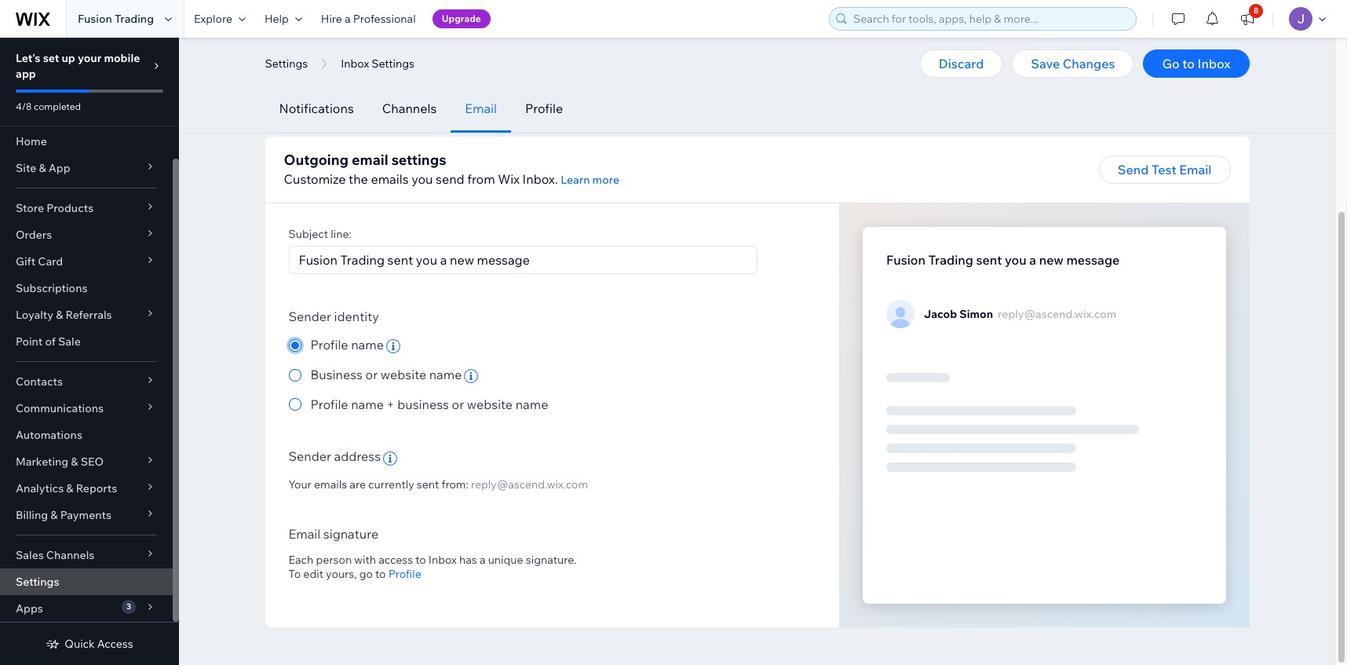 Task type: vqa. For each thing, say whether or not it's contained in the screenshot.
Email to the bottom
yes



Task type: locate. For each thing, give the bounding box(es) containing it.
analytics & reports button
[[0, 475, 173, 502]]

4/8
[[16, 101, 32, 112]]

0 vertical spatial or
[[366, 367, 378, 383]]

0 vertical spatial email
[[465, 101, 497, 116]]

send test email
[[1118, 162, 1212, 177]]

0 vertical spatial sent
[[977, 252, 1002, 268]]

1 vertical spatial fusion
[[887, 252, 926, 268]]

quick access button
[[46, 637, 133, 651]]

sender address
[[289, 449, 381, 464]]

to right go
[[375, 567, 386, 581]]

send inside outgoing email settings customize the emails you send from wix inbox. learn more
[[436, 171, 465, 187]]

reports
[[76, 481, 117, 496]]

0 vertical spatial fusion
[[78, 12, 112, 26]]

inbox
[[708, 32, 740, 48], [1198, 56, 1231, 71], [341, 57, 369, 71], [429, 553, 457, 567]]

fusion up 'jacob'
[[887, 252, 926, 268]]

referrals
[[66, 308, 112, 322]]

business
[[398, 397, 449, 412]]

1 vertical spatial the
[[349, 171, 368, 187]]

sender identity
[[289, 309, 379, 324]]

line:
[[331, 227, 352, 241]]

home link
[[0, 128, 173, 155]]

1 vertical spatial send
[[436, 171, 465, 187]]

1 vertical spatial a
[[1030, 252, 1037, 268]]

1 vertical spatial emails
[[371, 171, 409, 187]]

or right 'business'
[[452, 397, 464, 412]]

0 horizontal spatial your
[[78, 51, 102, 65]]

0 vertical spatial you
[[595, 32, 617, 48]]

learn more link
[[561, 173, 620, 187]]

1 vertical spatial from
[[467, 171, 495, 187]]

a right hire
[[345, 12, 351, 26]]

& left reports on the left of the page
[[66, 481, 73, 496]]

settings inside "button"
[[265, 57, 308, 71]]

0 horizontal spatial you
[[412, 171, 433, 187]]

1 horizontal spatial you
[[595, 32, 617, 48]]

0 vertical spatial trading
[[115, 12, 154, 26]]

website right 'business'
[[467, 397, 513, 412]]

point of sale link
[[0, 328, 173, 355]]

address down professional
[[385, 32, 432, 48]]

1 horizontal spatial emails
[[371, 171, 409, 187]]

2 horizontal spatial email
[[1180, 162, 1212, 177]]

changes
[[1063, 56, 1116, 71]]

emails down email
[[371, 171, 409, 187]]

profile button
[[388, 567, 422, 581]]

Search for tools, apps, help & more... field
[[849, 8, 1132, 30]]

0 horizontal spatial emails
[[314, 477, 347, 491]]

1 horizontal spatial settings
[[265, 57, 308, 71]]

professional
[[353, 12, 416, 26]]

notifications
[[279, 101, 354, 116]]

0 horizontal spatial settings
[[16, 575, 59, 589]]

& inside site & app popup button
[[39, 161, 46, 175]]

1 horizontal spatial website
[[467, 397, 513, 412]]

sent up simon
[[977, 252, 1002, 268]]

you
[[595, 32, 617, 48], [412, 171, 433, 187], [1005, 252, 1027, 268]]

1 horizontal spatial sent
[[977, 252, 1002, 268]]

& for analytics
[[66, 481, 73, 496]]

1 vertical spatial channels
[[46, 548, 95, 562]]

0 vertical spatial sender
[[289, 309, 331, 324]]

1 vertical spatial wix
[[498, 171, 520, 187]]

2 sender from the top
[[289, 449, 331, 464]]

with
[[354, 553, 376, 567]]

fusion
[[78, 12, 112, 26], [887, 252, 926, 268]]

simon
[[960, 307, 994, 321]]

1 horizontal spatial fusion
[[887, 252, 926, 268]]

trading for fusion trading
[[115, 12, 154, 26]]

emails
[[554, 32, 592, 48], [371, 171, 409, 187], [314, 477, 347, 491]]

the inside outgoing email settings customize the emails you send from wix inbox. learn more
[[349, 171, 368, 187]]

jacob
[[924, 307, 957, 321]]

point of sale
[[16, 335, 81, 349]]

fusion up mobile at the left top of the page
[[78, 12, 112, 26]]

2 horizontal spatial settings
[[372, 57, 415, 71]]

0 horizontal spatial channels
[[46, 548, 95, 562]]

0 horizontal spatial or
[[366, 367, 378, 383]]

2 horizontal spatial emails
[[554, 32, 592, 48]]

2 horizontal spatial a
[[1030, 252, 1037, 268]]

& right site
[[39, 161, 46, 175]]

& inside marketing & seo dropdown button
[[71, 455, 78, 469]]

1 vertical spatial email
[[1180, 162, 1212, 177]]

use gmail address button
[[289, 64, 429, 87]]

your left 'own'
[[800, 32, 826, 48]]

0 horizontal spatial send
[[436, 171, 465, 187]]

1 horizontal spatial wix
[[682, 32, 705, 48]]

the right that
[[531, 32, 551, 48]]

new
[[1040, 252, 1064, 268]]

0 vertical spatial wix
[[682, 32, 705, 48]]

automations link
[[0, 422, 173, 448]]

profile up inbox.
[[525, 101, 563, 116]]

2 vertical spatial email
[[289, 526, 321, 542]]

gift
[[16, 254, 35, 269]]

more
[[593, 173, 620, 187]]

& right loyalty at the top of the page
[[56, 308, 63, 322]]

0 horizontal spatial wix
[[498, 171, 520, 187]]

business
[[311, 367, 363, 383]]

0 horizontal spatial gmail
[[339, 68, 369, 82]]

loyalty
[[16, 308, 53, 322]]

settings inside sidebar element
[[16, 575, 59, 589]]

2 vertical spatial you
[[1005, 252, 1027, 268]]

0 horizontal spatial fusion
[[78, 12, 112, 26]]

a
[[345, 12, 351, 26], [1030, 252, 1037, 268], [480, 553, 486, 567]]

settings
[[265, 57, 308, 71], [372, 57, 415, 71], [16, 575, 59, 589]]

each person with access to inbox has a unique signature. to edit yours, go to
[[289, 553, 577, 581]]

& left seo
[[71, 455, 78, 469]]

save changes
[[1031, 56, 1116, 71]]

you inside outgoing email settings customize the emails you send from wix inbox. learn more
[[412, 171, 433, 187]]

your emails are currently sent from: reply@ascend.wix.com
[[289, 477, 588, 491]]

send
[[620, 32, 649, 48], [436, 171, 465, 187]]

0 horizontal spatial the
[[349, 171, 368, 187]]

1 vertical spatial website
[[467, 397, 513, 412]]

address
[[372, 68, 415, 82]]

edit
[[303, 567, 324, 581]]

inbox left has
[[429, 553, 457, 567]]

inbox down sender on the left top of the page
[[341, 57, 369, 71]]

email up outgoing email settings customize the emails you send from wix inbox. learn more
[[465, 101, 497, 116]]

settings for the settings "button"
[[265, 57, 308, 71]]

sender for sender address
[[289, 449, 331, 464]]

0 vertical spatial channels
[[382, 101, 437, 116]]

& right billing at the bottom left of page
[[50, 508, 58, 522]]

1 horizontal spatial or
[[452, 397, 464, 412]]

0 vertical spatial send
[[620, 32, 649, 48]]

1 sender from the top
[[289, 309, 331, 324]]

from:
[[442, 477, 469, 491]]

1 horizontal spatial a
[[480, 553, 486, 567]]

2 horizontal spatial you
[[1005, 252, 1027, 268]]

gmail down upgrade button
[[450, 32, 485, 48]]

sender for sender identity
[[289, 309, 331, 324]]

0 horizontal spatial website
[[381, 367, 427, 383]]

wix
[[682, 32, 705, 48], [498, 171, 520, 187]]

the down email
[[349, 171, 368, 187]]

1 vertical spatial sent
[[417, 477, 439, 491]]

wix left inbox.
[[498, 171, 520, 187]]

2 vertical spatial emails
[[314, 477, 347, 491]]

trading for fusion trading sent you a new message
[[929, 252, 974, 268]]

option group
[[289, 335, 757, 414]]

marketing & seo button
[[0, 448, 173, 475]]

trading up 'jacob'
[[929, 252, 974, 268]]

point
[[16, 335, 43, 349]]

sender up your
[[289, 449, 331, 464]]

marketing & seo
[[16, 455, 104, 469]]

send test email button
[[1099, 156, 1231, 184]]

customize
[[284, 171, 346, 187]]

3
[[126, 602, 131, 612]]

inbox inside each person with access to inbox has a unique signature. to edit yours, go to
[[429, 553, 457, 567]]

help
[[265, 12, 289, 26]]

1 vertical spatial gmail
[[339, 68, 369, 82]]

& for loyalty
[[56, 308, 63, 322]]

1 vertical spatial you
[[412, 171, 433, 187]]

the
[[531, 32, 551, 48], [349, 171, 368, 187]]

your down hire
[[312, 32, 338, 48]]

subscriptions
[[16, 281, 88, 295]]

hire a professional
[[321, 12, 416, 26]]

settings
[[392, 151, 446, 169]]

emails left are
[[314, 477, 347, 491]]

trading
[[115, 12, 154, 26], [929, 252, 974, 268]]

sales
[[16, 548, 44, 562]]

& inside billing & payments "popup button"
[[50, 508, 58, 522]]

1 horizontal spatial gmail
[[450, 32, 485, 48]]

0 horizontal spatial reply@ascend.wix.com
[[471, 477, 588, 491]]

1 horizontal spatial trading
[[929, 252, 974, 268]]

reply@ascend.wix.com down new on the right top
[[998, 307, 1117, 321]]

to right go on the right of the page
[[1183, 56, 1195, 71]]

&
[[39, 161, 46, 175], [56, 308, 63, 322], [71, 455, 78, 469], [66, 481, 73, 496], [50, 508, 58, 522]]

a right has
[[480, 553, 486, 567]]

2 vertical spatial a
[[480, 553, 486, 567]]

0 horizontal spatial email
[[289, 526, 321, 542]]

your
[[289, 477, 312, 491]]

1 vertical spatial sender
[[289, 449, 331, 464]]

inbox left will
[[708, 32, 740, 48]]

or
[[366, 367, 378, 383], [452, 397, 464, 412]]

0 vertical spatial address
[[385, 32, 432, 48]]

& inside loyalty & referrals popup button
[[56, 308, 63, 322]]

& for billing
[[50, 508, 58, 522]]

from
[[651, 32, 680, 48], [467, 171, 495, 187]]

address up are
[[334, 449, 381, 464]]

0 vertical spatial the
[[531, 32, 551, 48]]

from inside outgoing email settings customize the emails you send from wix inbox. learn more
[[467, 171, 495, 187]]

0 horizontal spatial trading
[[115, 12, 154, 26]]

send
[[1118, 162, 1149, 177]]

0 vertical spatial from
[[651, 32, 680, 48]]

sent left "from:" at bottom left
[[417, 477, 439, 491]]

1 horizontal spatial email
[[465, 101, 497, 116]]

to right access
[[416, 553, 426, 567]]

fusion for fusion trading sent you a new message
[[887, 252, 926, 268]]

reply@ascend.wix.com right "from:" at bottom left
[[471, 477, 588, 491]]

or right business
[[366, 367, 378, 383]]

use gmail address
[[317, 68, 415, 82]]

website up the '+'
[[381, 367, 427, 383]]

emails inside outgoing email settings customize the emails you send from wix inbox. learn more
[[371, 171, 409, 187]]

gmail right use
[[339, 68, 369, 82]]

1 vertical spatial trading
[[929, 252, 974, 268]]

a left new on the right top
[[1030, 252, 1037, 268]]

wix left will
[[682, 32, 705, 48]]

0 vertical spatial a
[[345, 12, 351, 26]]

save changes button
[[1013, 49, 1134, 78]]

wix inside outgoing email settings customize the emails you send from wix inbox. learn more
[[498, 171, 520, 187]]

name
[[351, 337, 384, 353], [429, 367, 462, 383], [351, 397, 384, 412], [516, 397, 549, 412]]

0 vertical spatial reply@ascend.wix.com
[[998, 307, 1117, 321]]

1 horizontal spatial from
[[651, 32, 680, 48]]

1 vertical spatial address
[[334, 449, 381, 464]]

channels down the 'address'
[[382, 101, 437, 116]]

address.
[[857, 32, 907, 48]]

profile name + business or website name
[[311, 397, 549, 412]]

of
[[45, 335, 56, 349]]

gmail
[[450, 32, 485, 48], [339, 68, 369, 82]]

gmail inside the use gmail address button
[[339, 68, 369, 82]]

1 horizontal spatial address
[[385, 32, 432, 48]]

upgrade
[[442, 13, 481, 24]]

access
[[379, 553, 413, 567]]

your right up
[[78, 51, 102, 65]]

site & app
[[16, 161, 70, 175]]

emails right that
[[554, 32, 592, 48]]

that
[[504, 32, 529, 48]]

email for email signature
[[289, 526, 321, 542]]

0 horizontal spatial from
[[467, 171, 495, 187]]

1 horizontal spatial the
[[531, 32, 551, 48]]

trading up mobile at the left top of the page
[[115, 12, 154, 26]]

billing
[[16, 508, 48, 522]]

& inside analytics & reports popup button
[[66, 481, 73, 496]]

channels up settings link
[[46, 548, 95, 562]]

sender left identity
[[289, 309, 331, 324]]

email up "each"
[[289, 526, 321, 542]]

email right test
[[1180, 162, 1212, 177]]



Task type: describe. For each thing, give the bounding box(es) containing it.
set your sender address to gmail so that the emails you send from wix inbox will show your own address.
[[289, 32, 907, 48]]

contacts button
[[0, 368, 173, 395]]

save
[[1031, 56, 1060, 71]]

option group containing profile name
[[289, 335, 757, 414]]

email inside button
[[1180, 162, 1212, 177]]

explore
[[194, 12, 232, 26]]

sale
[[58, 335, 81, 349]]

go
[[359, 567, 373, 581]]

0 horizontal spatial a
[[345, 12, 351, 26]]

settings inside button
[[372, 57, 415, 71]]

mobile
[[104, 51, 140, 65]]

profile right go
[[388, 567, 422, 581]]

sender
[[341, 32, 382, 48]]

contacts
[[16, 375, 63, 389]]

business or website name
[[311, 367, 462, 383]]

message
[[1067, 252, 1120, 268]]

orders
[[16, 228, 52, 242]]

1 horizontal spatial send
[[620, 32, 649, 48]]

signature.
[[526, 553, 577, 567]]

settings button
[[257, 52, 316, 75]]

to
[[289, 567, 301, 581]]

inbox.
[[523, 171, 558, 187]]

sales channels
[[16, 548, 95, 562]]

sales channels button
[[0, 542, 173, 569]]

billing & payments
[[16, 508, 111, 522]]

0 vertical spatial gmail
[[450, 32, 485, 48]]

store products
[[16, 201, 94, 215]]

1 horizontal spatial reply@ascend.wix.com
[[998, 307, 1117, 321]]

billing & payments button
[[0, 502, 173, 529]]

4/8 completed
[[16, 101, 81, 112]]

outgoing email settings customize the emails you send from wix inbox. learn more
[[284, 151, 620, 187]]

app
[[16, 67, 36, 81]]

0 vertical spatial emails
[[554, 32, 592, 48]]

discard button
[[920, 49, 1003, 78]]

0 vertical spatial website
[[381, 367, 427, 383]]

go to inbox
[[1163, 56, 1231, 71]]

inbox settings button
[[333, 52, 422, 75]]

set
[[289, 32, 309, 48]]

completed
[[34, 101, 81, 112]]

& for marketing
[[71, 455, 78, 469]]

1 horizontal spatial channels
[[382, 101, 437, 116]]

own
[[829, 32, 854, 48]]

& for site
[[39, 161, 46, 175]]

subject
[[289, 227, 328, 241]]

will
[[743, 32, 763, 48]]

loyalty & referrals
[[16, 308, 112, 322]]

2 horizontal spatial your
[[800, 32, 826, 48]]

8 button
[[1231, 0, 1265, 38]]

automations
[[16, 428, 82, 442]]

your inside the 'let's set up your mobile app'
[[78, 51, 102, 65]]

fusion trading sent you a new message
[[887, 252, 1120, 268]]

subscriptions link
[[0, 275, 173, 302]]

show
[[766, 32, 797, 48]]

communications button
[[0, 395, 173, 422]]

8
[[1254, 5, 1259, 16]]

profile name
[[311, 337, 384, 353]]

quick
[[65, 637, 95, 651]]

yours,
[[326, 567, 357, 581]]

1 vertical spatial or
[[452, 397, 464, 412]]

access
[[97, 637, 133, 651]]

communications
[[16, 401, 104, 415]]

identity
[[334, 309, 379, 324]]

store products button
[[0, 195, 173, 221]]

1 vertical spatial reply@ascend.wix.com
[[471, 477, 588, 491]]

gift card
[[16, 254, 63, 269]]

email signature
[[289, 526, 379, 542]]

to down upgrade button
[[435, 32, 448, 48]]

0 horizontal spatial address
[[334, 449, 381, 464]]

channels inside dropdown button
[[46, 548, 95, 562]]

outgoing
[[284, 151, 349, 169]]

products
[[46, 201, 94, 215]]

learn
[[561, 173, 590, 187]]

has
[[459, 553, 477, 567]]

upgrade button
[[432, 9, 491, 28]]

analytics & reports
[[16, 481, 117, 496]]

let's
[[16, 51, 41, 65]]

email for email
[[465, 101, 497, 116]]

loyalty & referrals button
[[0, 302, 173, 328]]

Write your email subject here… field
[[294, 247, 752, 273]]

store
[[16, 201, 44, 215]]

settings link
[[0, 569, 173, 595]]

profile down sender identity
[[311, 337, 348, 353]]

test
[[1152, 162, 1177, 177]]

0 horizontal spatial sent
[[417, 477, 439, 491]]

fusion for fusion trading
[[78, 12, 112, 26]]

profile down business
[[311, 397, 348, 412]]

fusion trading
[[78, 12, 154, 26]]

apps
[[16, 602, 43, 616]]

card
[[38, 254, 63, 269]]

inbox settings
[[341, 57, 415, 71]]

quick access
[[65, 637, 133, 651]]

up
[[62, 51, 75, 65]]

sidebar element
[[0, 38, 179, 665]]

a inside each person with access to inbox has a unique signature. to edit yours, go to
[[480, 553, 486, 567]]

1 horizontal spatial your
[[312, 32, 338, 48]]

go
[[1163, 56, 1180, 71]]

hire a professional link
[[312, 0, 425, 38]]

settings for settings link
[[16, 575, 59, 589]]

inbox right go on the right of the page
[[1198, 56, 1231, 71]]

to inside button
[[1183, 56, 1195, 71]]

currently
[[368, 477, 414, 491]]



